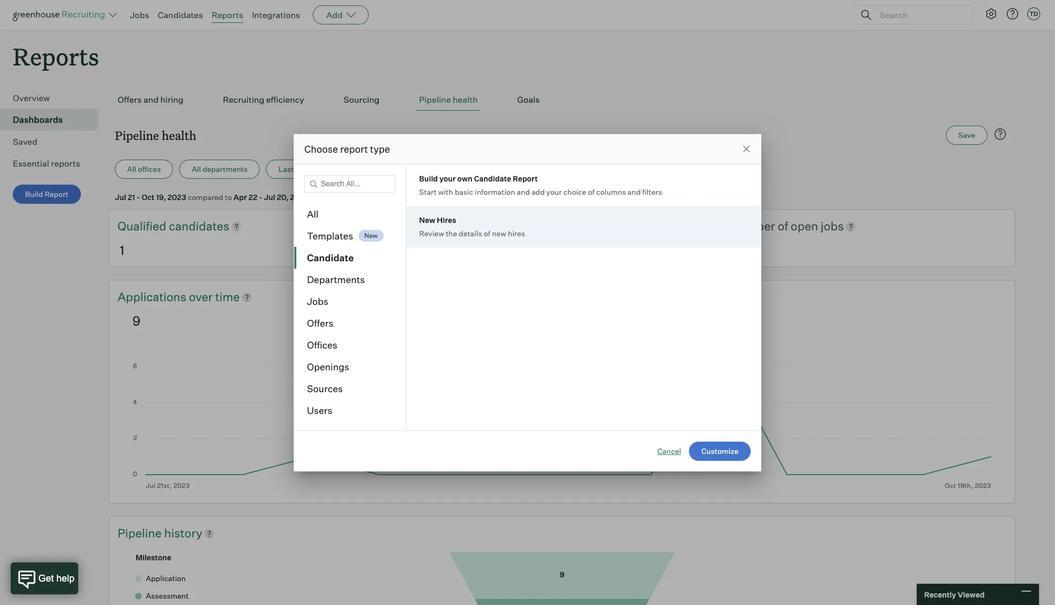 Task type: locate. For each thing, give the bounding box(es) containing it.
openings
[[514, 219, 565, 233]]

1 down qualified link
[[120, 242, 124, 258]]

and inside button
[[144, 94, 159, 105]]

0 vertical spatial pipeline
[[419, 94, 451, 105]]

reports right candidates
[[212, 10, 243, 20]]

qualified link
[[118, 218, 169, 235]]

1 horizontal spatial -
[[259, 193, 263, 202]]

the
[[446, 229, 457, 238]]

all for all departments
[[192, 165, 201, 174]]

build for build report
[[25, 190, 43, 199]]

offers for offers and hiring
[[118, 94, 142, 105]]

all inside choose report type dialog
[[307, 208, 319, 220]]

report inside button
[[45, 190, 69, 199]]

choice
[[564, 187, 587, 196]]

save button
[[946, 126, 988, 145]]

sources
[[307, 382, 343, 394]]

0 vertical spatial reports
[[212, 10, 243, 20]]

1 horizontal spatial candidate
[[474, 174, 511, 183]]

integrations
[[252, 10, 300, 20]]

history
[[164, 526, 203, 540]]

build for build your own candidate report start with basic information and add your choice of columns and filters
[[419, 174, 438, 183]]

add
[[326, 10, 343, 20]]

offers inside button
[[118, 94, 142, 105]]

2 number from the left
[[731, 219, 775, 233]]

0 vertical spatial report
[[513, 174, 538, 183]]

1 horizontal spatial build
[[419, 174, 438, 183]]

jul
[[115, 193, 126, 202], [264, 193, 275, 202]]

your right add
[[547, 187, 562, 196]]

templates
[[307, 230, 353, 241]]

of inside build your own candidate report start with basic information and add your choice of columns and filters
[[588, 187, 595, 196]]

0 vertical spatial pipeline health
[[419, 94, 478, 105]]

jul left "21"
[[115, 193, 126, 202]]

all
[[127, 165, 136, 174], [192, 165, 201, 174], [354, 165, 364, 174], [459, 165, 468, 174], [307, 208, 319, 220]]

1 horizontal spatial pipeline health
[[419, 94, 478, 105]]

0 horizontal spatial jul
[[115, 193, 126, 202]]

1 horizontal spatial hiring
[[470, 165, 490, 174]]

1 vertical spatial pipeline health
[[115, 127, 196, 143]]

to
[[225, 193, 232, 202]]

own
[[457, 174, 473, 183]]

1 horizontal spatial new
[[419, 215, 435, 224]]

all offices button
[[115, 160, 173, 179]]

1 vertical spatial hiring
[[470, 165, 490, 174]]

jul left 20,
[[264, 193, 275, 202]]

0 horizontal spatial 2023
[[168, 193, 186, 202]]

1 horizontal spatial jobs
[[307, 295, 328, 307]]

1 horizontal spatial report
[[513, 174, 538, 183]]

0 vertical spatial health
[[453, 94, 478, 105]]

1 for number of open
[[733, 242, 738, 258]]

report up add
[[513, 174, 538, 183]]

your up 'with'
[[440, 174, 456, 183]]

and
[[144, 94, 159, 105], [517, 187, 530, 196], [628, 187, 641, 196]]

0 horizontal spatial build
[[25, 190, 43, 199]]

jobs left candidates link
[[130, 10, 149, 20]]

open left jobs
[[791, 219, 818, 233]]

health inside pipeline health button
[[453, 94, 478, 105]]

essential reports
[[13, 158, 80, 169]]

applications over
[[118, 290, 215, 304]]

build inside button
[[25, 190, 43, 199]]

your
[[440, 174, 456, 183], [547, 187, 562, 196]]

1 jul from the left
[[115, 193, 126, 202]]

open for number of open
[[791, 219, 818, 233]]

offers inside choose report type dialog
[[307, 317, 334, 329]]

1 number from the left
[[424, 219, 469, 233]]

1 vertical spatial your
[[547, 187, 562, 196]]

overview
[[13, 93, 50, 103]]

oct
[[142, 193, 154, 202]]

-
[[137, 193, 140, 202], [259, 193, 263, 202]]

build down essential
[[25, 190, 43, 199]]

applications
[[118, 290, 186, 304]]

all for all offices
[[127, 165, 136, 174]]

0 horizontal spatial report
[[45, 190, 69, 199]]

1 vertical spatial build
[[25, 190, 43, 199]]

1 horizontal spatial your
[[547, 187, 562, 196]]

all up templates
[[307, 208, 319, 220]]

0 horizontal spatial -
[[137, 193, 140, 202]]

1 open from the left
[[484, 219, 512, 233]]

0 horizontal spatial open
[[484, 219, 512, 233]]

0 horizontal spatial jobs
[[130, 10, 149, 20]]

0 horizontal spatial hiring
[[160, 94, 184, 105]]

jul 21 - oct 19, 2023 compared to apr 22 - jul 20, 2023
[[115, 193, 309, 202]]

overview link
[[13, 92, 94, 104]]

sourcing
[[344, 94, 380, 105]]

reports
[[51, 158, 80, 169]]

number for number of open
[[731, 219, 775, 233]]

hiring inside offers and hiring button
[[160, 94, 184, 105]]

choose
[[304, 143, 338, 155]]

0 horizontal spatial offers
[[118, 94, 142, 105]]

new for new
[[364, 232, 378, 240]]

3 1 from the left
[[733, 242, 738, 258]]

all left the offices
[[127, 165, 136, 174]]

all up search all... text box
[[354, 165, 364, 174]]

jobs down departments in the top of the page
[[307, 295, 328, 307]]

dashboards
[[13, 115, 63, 125]]

number for number of open openings
[[424, 219, 469, 233]]

0 horizontal spatial candidate
[[307, 251, 354, 263]]

1 vertical spatial pipeline
[[115, 127, 159, 143]]

1
[[120, 242, 124, 258], [426, 242, 431, 258], [733, 242, 738, 258]]

2 open from the left
[[791, 219, 818, 233]]

offers and hiring button
[[115, 89, 186, 111]]

open right details
[[484, 219, 512, 233]]

0 vertical spatial candidate
[[474, 174, 511, 183]]

1 - from the left
[[137, 193, 140, 202]]

td button
[[1026, 5, 1043, 22]]

tab list
[[115, 89, 1009, 111]]

1 vertical spatial offers
[[307, 317, 334, 329]]

0 horizontal spatial reports
[[13, 40, 99, 72]]

open for number of open openings
[[484, 219, 512, 233]]

job custom fields
[[557, 165, 618, 174]]

hiring
[[160, 94, 184, 105], [470, 165, 490, 174]]

review
[[419, 229, 444, 238]]

new right templates
[[364, 232, 378, 240]]

1 horizontal spatial number
[[731, 219, 775, 233]]

0 vertical spatial your
[[440, 174, 456, 183]]

all left departments
[[192, 165, 201, 174]]

greenhouse recruiting image
[[13, 9, 109, 21]]

2 2023 from the left
[[290, 193, 309, 202]]

choose report type
[[304, 143, 390, 155]]

cancel link
[[658, 446, 681, 456]]

all primary recruiters
[[354, 165, 428, 174]]

0 horizontal spatial health
[[162, 127, 196, 143]]

all up own
[[459, 165, 468, 174]]

0 vertical spatial jobs
[[130, 10, 149, 20]]

1 horizontal spatial and
[[517, 187, 530, 196]]

report
[[513, 174, 538, 183], [45, 190, 69, 199]]

last 90 days button
[[266, 160, 336, 179]]

number
[[424, 219, 469, 233], [731, 219, 775, 233]]

days
[[307, 165, 323, 174]]

tab list containing offers and hiring
[[115, 89, 1009, 111]]

pipeline health inside button
[[419, 94, 478, 105]]

pipeline health
[[419, 94, 478, 105], [115, 127, 196, 143]]

build up start at left
[[419, 174, 438, 183]]

candidate down all hiring managers at the top left of the page
[[474, 174, 511, 183]]

0 horizontal spatial new
[[364, 232, 378, 240]]

saved link
[[13, 135, 94, 148]]

1 vertical spatial jobs
[[307, 295, 328, 307]]

0 vertical spatial build
[[419, 174, 438, 183]]

1 down 'number of open'
[[733, 242, 738, 258]]

apr
[[234, 193, 247, 202]]

- right 22
[[259, 193, 263, 202]]

hires
[[508, 229, 525, 238]]

efficiency
[[266, 94, 304, 105]]

start
[[419, 187, 437, 196]]

new inside "new hires review the details of new hires"
[[419, 215, 435, 224]]

viewed
[[958, 590, 985, 599]]

of inside "new hires review the details of new hires"
[[484, 229, 491, 238]]

xychart image
[[133, 346, 992, 490]]

build
[[419, 174, 438, 183], [25, 190, 43, 199]]

td button
[[1028, 7, 1041, 20]]

2 horizontal spatial 1
[[733, 242, 738, 258]]

add
[[532, 187, 545, 196]]

1 horizontal spatial offers
[[307, 317, 334, 329]]

build inside build your own candidate report start with basic information and add your choice of columns and filters
[[419, 174, 438, 183]]

0 vertical spatial new
[[419, 215, 435, 224]]

managers
[[491, 165, 526, 174]]

openings
[[307, 361, 349, 372]]

1 down review
[[426, 242, 431, 258]]

0 horizontal spatial number
[[424, 219, 469, 233]]

0 horizontal spatial 1
[[120, 242, 124, 258]]

0 vertical spatial offers
[[118, 94, 142, 105]]

candidate down templates
[[307, 251, 354, 263]]

report down essential reports link on the left of the page
[[45, 190, 69, 199]]

1 vertical spatial reports
[[13, 40, 99, 72]]

- right "21"
[[137, 193, 140, 202]]

2023
[[168, 193, 186, 202], [290, 193, 309, 202]]

1 horizontal spatial jul
[[264, 193, 275, 202]]

recruiters
[[394, 165, 428, 174]]

new up review
[[419, 215, 435, 224]]

jobs
[[130, 10, 149, 20], [307, 295, 328, 307]]

2 1 from the left
[[426, 242, 431, 258]]

2023 right 20,
[[290, 193, 309, 202]]

1 horizontal spatial 2023
[[290, 193, 309, 202]]

new
[[419, 215, 435, 224], [364, 232, 378, 240]]

custom
[[572, 165, 598, 174]]

2023 right 19,
[[168, 193, 186, 202]]

1 horizontal spatial health
[[453, 94, 478, 105]]

0 vertical spatial hiring
[[160, 94, 184, 105]]

all for all hiring managers
[[459, 165, 468, 174]]

1 vertical spatial new
[[364, 232, 378, 240]]

report inside build your own candidate report start with basic information and add your choice of columns and filters
[[513, 174, 538, 183]]

0 horizontal spatial and
[[144, 94, 159, 105]]

reports
[[212, 10, 243, 20], [13, 40, 99, 72]]

new for new hires review the details of new hires
[[419, 215, 435, 224]]

2 horizontal spatial and
[[628, 187, 641, 196]]

all for all
[[307, 208, 319, 220]]

1 vertical spatial report
[[45, 190, 69, 199]]

reports down greenhouse recruiting image
[[13, 40, 99, 72]]

1 horizontal spatial open
[[791, 219, 818, 233]]

2 - from the left
[[259, 193, 263, 202]]

essential
[[13, 158, 49, 169]]

1 horizontal spatial 1
[[426, 242, 431, 258]]



Task type: vqa. For each thing, say whether or not it's contained in the screenshot.
1st "-" from left
yes



Task type: describe. For each thing, give the bounding box(es) containing it.
over
[[189, 290, 213, 304]]

td
[[1030, 10, 1038, 18]]

users
[[307, 404, 333, 416]]

all departments
[[192, 165, 248, 174]]

type
[[370, 143, 390, 155]]

saved
[[13, 136, 37, 147]]

last 90 days
[[279, 165, 323, 174]]

offers and hiring
[[118, 94, 184, 105]]

number of open openings
[[424, 219, 565, 233]]

job custom fields button
[[545, 160, 631, 179]]

qualified
[[118, 219, 169, 233]]

2 jul from the left
[[264, 193, 275, 202]]

Search text field
[[877, 7, 963, 23]]

goals
[[517, 94, 540, 105]]

customize
[[702, 446, 739, 455]]

time
[[215, 290, 240, 304]]

goals button
[[515, 89, 543, 111]]

number of open
[[731, 219, 821, 233]]

all hiring managers
[[459, 165, 526, 174]]

job
[[557, 165, 570, 174]]

choose report type dialog
[[294, 134, 762, 471]]

1 vertical spatial candidate
[[307, 251, 354, 263]]

compared
[[188, 193, 223, 202]]

reports link
[[212, 10, 243, 20]]

candidates link
[[158, 10, 203, 20]]

0 horizontal spatial your
[[440, 174, 456, 183]]

recruiting efficiency
[[223, 94, 304, 105]]

recently
[[924, 590, 956, 599]]

offices
[[138, 165, 161, 174]]

Search All... text field
[[304, 175, 395, 192]]

candidates
[[169, 219, 229, 233]]

1 vertical spatial health
[[162, 127, 196, 143]]

recruiting
[[223, 94, 264, 105]]

candidates link
[[169, 218, 229, 235]]

pipeline health button
[[416, 89, 481, 111]]

2 vertical spatial pipeline
[[118, 526, 164, 540]]

90
[[296, 165, 305, 174]]

new hires review the details of new hires
[[419, 215, 525, 238]]

all departments button
[[180, 160, 260, 179]]

history link
[[164, 525, 203, 542]]

21
[[128, 193, 135, 202]]

filters
[[643, 187, 662, 196]]

columns
[[596, 187, 626, 196]]

all primary recruiters button
[[342, 160, 440, 179]]

faq image
[[994, 128, 1007, 141]]

1 2023 from the left
[[168, 193, 186, 202]]

candidate inside build your own candidate report start with basic information and add your choice of columns and filters
[[474, 174, 511, 183]]

applications link
[[118, 289, 189, 305]]

all for all primary recruiters
[[354, 165, 364, 174]]

all offices
[[127, 165, 161, 174]]

jobs link
[[130, 10, 149, 20]]

jobs
[[821, 219, 844, 233]]

recruiting efficiency button
[[220, 89, 307, 111]]

1 horizontal spatial reports
[[212, 10, 243, 20]]

offers for offers
[[307, 317, 334, 329]]

essential reports link
[[13, 157, 94, 170]]

pipeline link
[[118, 525, 164, 542]]

1 for number of open openings
[[426, 242, 431, 258]]

customize button
[[689, 441, 751, 461]]

dashboards link
[[13, 113, 94, 126]]

report
[[340, 143, 368, 155]]

jobs inside choose report type dialog
[[307, 295, 328, 307]]

19,
[[156, 193, 166, 202]]

fields
[[600, 165, 618, 174]]

with
[[438, 187, 453, 196]]

build report button
[[13, 185, 81, 204]]

add button
[[313, 5, 369, 24]]

new
[[492, 229, 506, 238]]

pipeline inside button
[[419, 94, 451, 105]]

information
[[475, 187, 515, 196]]

all hiring managers button
[[447, 160, 539, 179]]

offices
[[307, 339, 337, 350]]

recently viewed
[[924, 590, 985, 599]]

sourcing button
[[341, 89, 382, 111]]

hires
[[437, 215, 456, 224]]

over link
[[189, 289, 215, 305]]

1 1 from the left
[[120, 242, 124, 258]]

integrations link
[[252, 10, 300, 20]]

departments
[[203, 165, 248, 174]]

milestone
[[136, 553, 171, 562]]

22
[[249, 193, 258, 202]]

0 horizontal spatial pipeline health
[[115, 127, 196, 143]]

last
[[279, 165, 294, 174]]

basic
[[455, 187, 473, 196]]

configure image
[[985, 7, 998, 20]]

departments
[[307, 273, 365, 285]]

build your own candidate report start with basic information and add your choice of columns and filters
[[419, 174, 662, 196]]

hiring inside all hiring managers button
[[470, 165, 490, 174]]

cancel
[[658, 446, 681, 455]]

candidates
[[158, 10, 203, 20]]

9
[[133, 313, 141, 329]]



